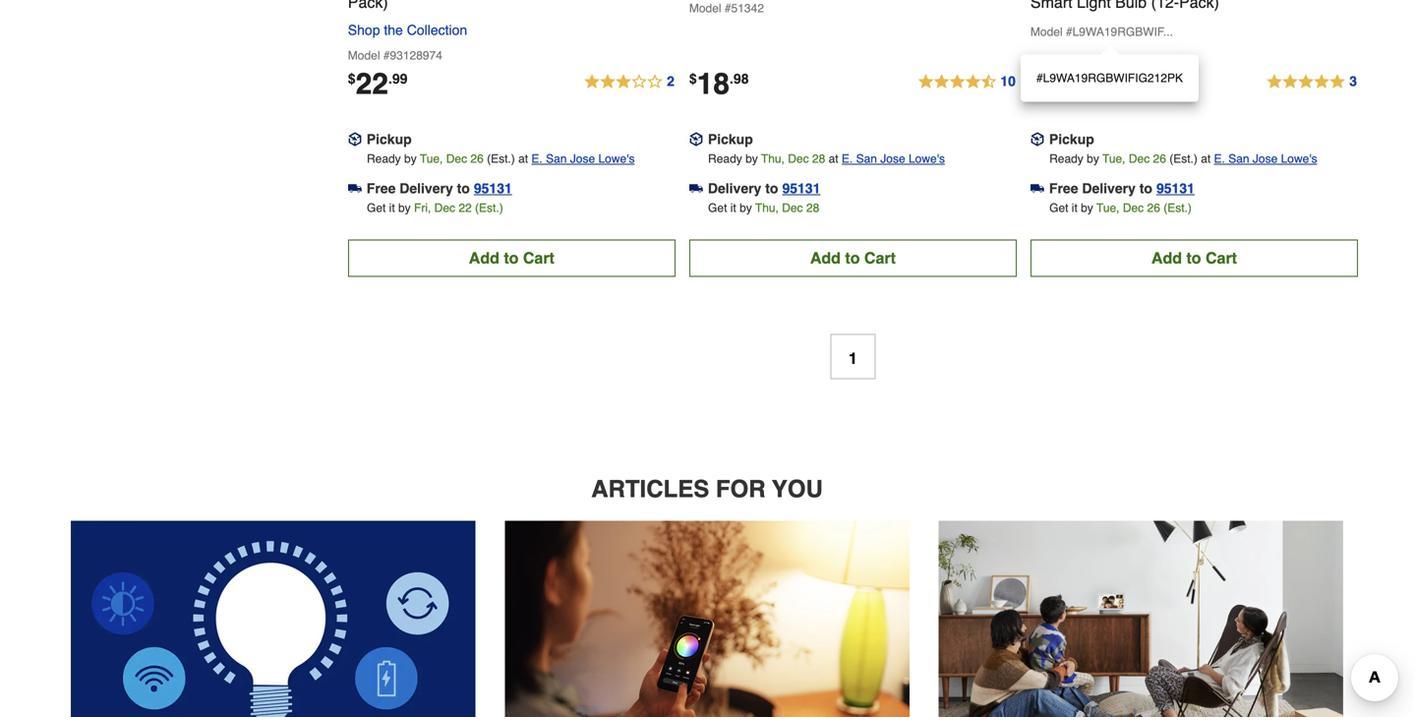 Task type: locate. For each thing, give the bounding box(es) containing it.
0 horizontal spatial 22
[[356, 67, 389, 101]]

truck filled image down pickup image
[[348, 182, 362, 195]]

1 horizontal spatial ready by tue, dec 26 (est.) at e. san jose lowe's
[[1050, 152, 1318, 166]]

1 pickup from the left
[[367, 131, 412, 147]]

0 horizontal spatial it
[[389, 201, 395, 215]]

1 horizontal spatial at
[[829, 152, 839, 166]]

truck filled image left "delivery to 95131"
[[689, 182, 703, 195]]

1 95131 button from the left
[[474, 178, 512, 198]]

0 horizontal spatial e. san jose lowe's button
[[532, 149, 635, 169]]

dec
[[446, 152, 467, 166], [788, 152, 809, 166], [1129, 152, 1150, 166], [434, 201, 455, 215], [782, 201, 803, 215], [1123, 201, 1144, 215]]

0 horizontal spatial $
[[348, 71, 356, 86]]

add down get it by tue, dec 26 (est.)
[[1152, 249, 1182, 267]]

it for thu, dec 28
[[731, 201, 737, 215]]

0 vertical spatial 28
[[812, 152, 826, 166]]

1 horizontal spatial truck filled image
[[689, 182, 703, 195]]

1 free delivery to 95131 from the left
[[367, 180, 512, 196]]

free delivery to 95131 up get it by tue, dec 26 (est.)
[[1050, 180, 1195, 196]]

model left 51342 on the top of the page
[[689, 1, 722, 15]]

lowe's
[[599, 152, 635, 166], [909, 152, 945, 166], [1281, 152, 1318, 166]]

1 horizontal spatial cart
[[865, 249, 896, 267]]

pickup for get it by fri, dec 22 (est.)
[[367, 131, 412, 147]]

1 horizontal spatial free delivery to 95131
[[1050, 180, 1195, 196]]

0 horizontal spatial add to cart
[[469, 249, 555, 267]]

1 e. from the left
[[532, 152, 543, 166]]

2 free delivery to 95131 from the left
[[1050, 180, 1195, 196]]

for
[[716, 476, 766, 503]]

pickup image down 18
[[689, 132, 703, 146]]

2 horizontal spatial cart
[[1206, 249, 1238, 267]]

2 horizontal spatial at
[[1201, 152, 1211, 166]]

0 horizontal spatial add
[[469, 249, 500, 267]]

2 horizontal spatial $
[[1031, 71, 1039, 86]]

model # 51342
[[689, 1, 764, 15]]

2 cart from the left
[[865, 249, 896, 267]]

2 get from the left
[[708, 201, 727, 215]]

jose for get it by tue, dec 26 (est.)
[[1253, 152, 1278, 166]]

1 horizontal spatial pickup image
[[1031, 132, 1045, 146]]

pickup
[[367, 131, 412, 147], [708, 131, 753, 147], [1050, 131, 1095, 147]]

1 horizontal spatial add
[[810, 249, 841, 267]]

2 horizontal spatial jose
[[1253, 152, 1278, 166]]

2 horizontal spatial add to cart button
[[1031, 239, 1359, 277]]

3
[[1350, 73, 1358, 89]]

2 ready from the left
[[708, 152, 742, 166]]

3 e. san jose lowe's button from the left
[[1214, 149, 1318, 169]]

2 it from the left
[[731, 201, 737, 215]]

$ right 2
[[689, 71, 697, 86]]

1 horizontal spatial lowe's
[[909, 152, 945, 166]]

$ 150 .24
[[1031, 67, 1107, 101]]

at for get it by fri, dec 22 (est.)
[[519, 152, 528, 166]]

0 horizontal spatial free
[[367, 180, 396, 196]]

ready
[[367, 152, 401, 166], [708, 152, 742, 166], [1050, 152, 1084, 166]]

.98
[[730, 71, 749, 86]]

ready up get it by fri, dec 22 (est.)
[[367, 152, 401, 166]]

1 pickup image from the left
[[689, 132, 703, 146]]

2 horizontal spatial pickup
[[1050, 131, 1095, 147]]

3 stars image
[[583, 70, 676, 94]]

ready up get it by tue, dec 26 (est.)
[[1050, 152, 1084, 166]]

delivery to 95131
[[708, 180, 821, 196]]

ready by tue, dec 26 (est.) at e. san jose lowe's
[[367, 152, 635, 166], [1050, 152, 1318, 166]]

95131 button for get it by thu, dec 28
[[782, 178, 821, 198]]

0 horizontal spatial truck filled image
[[348, 182, 362, 195]]

3 pickup from the left
[[1050, 131, 1095, 147]]

$ left .99
[[348, 71, 356, 86]]

26 for 22
[[471, 152, 484, 166]]

# up .99
[[383, 49, 390, 62]]

2 free from the left
[[1050, 180, 1079, 196]]

0 horizontal spatial free delivery to 95131
[[367, 180, 512, 196]]

lowe's down the 2 button
[[599, 152, 635, 166]]

3 get from the left
[[1050, 201, 1069, 215]]

jose
[[570, 152, 595, 166], [881, 152, 906, 166], [1253, 152, 1278, 166]]

# for 51342
[[725, 1, 731, 15]]

95131 for get it by fri, dec 22 (est.)
[[474, 180, 512, 196]]

3 95131 button from the left
[[1157, 178, 1195, 198]]

0 horizontal spatial lowe's
[[599, 152, 635, 166]]

free delivery to 95131 up get it by fri, dec 22 (est.)
[[367, 180, 512, 196]]

$ inside $ 18 .98
[[689, 71, 697, 86]]

22 down model # 93128974
[[356, 67, 389, 101]]

free up get it by fri, dec 22 (est.)
[[367, 180, 396, 196]]

1 horizontal spatial it
[[731, 201, 737, 215]]

5 stars image
[[1266, 70, 1359, 94]]

model down "shop"
[[348, 49, 380, 62]]

e. for get it by tue, dec 26 (est.)
[[1214, 152, 1226, 166]]

ready for get it by tue, dec 26 (est.)
[[1050, 152, 1084, 166]]

0 horizontal spatial 95131 button
[[474, 178, 512, 198]]

22
[[356, 67, 389, 101], [459, 201, 472, 215]]

free delivery to 95131 for fri,
[[367, 180, 512, 196]]

2 horizontal spatial 95131
[[1157, 180, 1195, 196]]

free for get it by fri, dec 22 (est.)
[[367, 180, 396, 196]]

3 at from the left
[[1201, 152, 1211, 166]]

2 $ from the left
[[689, 71, 697, 86]]

$ for 18
[[689, 71, 697, 86]]

0 horizontal spatial add to cart button
[[348, 239, 676, 277]]

0 horizontal spatial model
[[348, 49, 380, 62]]

2 vertical spatial model
[[348, 49, 380, 62]]

0 horizontal spatial 95131
[[474, 180, 512, 196]]

free delivery to 95131 for tue,
[[1050, 180, 1195, 196]]

2 horizontal spatial 95131 button
[[1157, 178, 1195, 198]]

0 horizontal spatial cart
[[523, 249, 555, 267]]

$ 22 .99
[[348, 67, 408, 101]]

# for l9wa19rgbwif...
[[1066, 25, 1073, 39]]

2 horizontal spatial add
[[1152, 249, 1182, 267]]

0 horizontal spatial get
[[367, 201, 386, 215]]

add down "get it by thu, dec 28"
[[810, 249, 841, 267]]

delivery up get it by tue, dec 26 (est.)
[[1082, 180, 1136, 196]]

0 horizontal spatial jose
[[570, 152, 595, 166]]

e. san jose lowe's button for get it by thu, dec 28
[[842, 149, 945, 169]]

0 vertical spatial model
[[689, 1, 722, 15]]

2 add from the left
[[810, 249, 841, 267]]

10
[[1001, 73, 1016, 89]]

3 95131 from the left
[[1157, 180, 1195, 196]]

add to cart
[[469, 249, 555, 267], [810, 249, 896, 267], [1152, 249, 1238, 267]]

0 horizontal spatial delivery
[[400, 180, 453, 196]]

1 vertical spatial model
[[1031, 25, 1063, 39]]

delivery up fri,
[[400, 180, 453, 196]]

add down get it by fri, dec 22 (est.)
[[469, 249, 500, 267]]

1 horizontal spatial delivery
[[708, 180, 762, 196]]

2 horizontal spatial e.
[[1214, 152, 1226, 166]]

shop
[[348, 22, 380, 38]]

2 ready by tue, dec 26 (est.) at e. san jose lowe's from the left
[[1050, 152, 1318, 166]]

model
[[689, 1, 722, 15], [1031, 25, 1063, 39], [348, 49, 380, 62]]

1 horizontal spatial $
[[689, 71, 697, 86]]

1 horizontal spatial add to cart
[[810, 249, 896, 267]]

delivery for get it by fri, dec 22 (est.)
[[400, 180, 453, 196]]

pickup right pickup image
[[367, 131, 412, 147]]

san for get it by fri, dec 22 (est.)
[[546, 152, 567, 166]]

$
[[348, 71, 356, 86], [689, 71, 697, 86], [1031, 71, 1039, 86]]

1 $ from the left
[[348, 71, 356, 86]]

at
[[519, 152, 528, 166], [829, 152, 839, 166], [1201, 152, 1211, 166]]

thu, up "delivery to 95131"
[[761, 152, 785, 166]]

$ inside $ 150 .24
[[1031, 71, 1039, 86]]

by
[[404, 152, 417, 166], [746, 152, 758, 166], [1087, 152, 1100, 166], [398, 201, 411, 215], [740, 201, 752, 215], [1081, 201, 1094, 215]]

0 horizontal spatial e.
[[532, 152, 543, 166]]

model for model # l9wa19rgbwif...
[[1031, 25, 1063, 39]]

1 horizontal spatial san
[[856, 152, 877, 166]]

ready by tue, dec 26 (est.) at e. san jose lowe's up get it by tue, dec 26 (est.)
[[1050, 152, 1318, 166]]

28 up "delivery to 95131"
[[812, 152, 826, 166]]

26 for 26
[[1153, 152, 1167, 166]]

1 jose from the left
[[570, 152, 595, 166]]

2 san from the left
[[856, 152, 877, 166]]

2 95131 button from the left
[[782, 178, 821, 198]]

3 e. from the left
[[1214, 152, 1226, 166]]

e. for get it by fri, dec 22 (est.)
[[532, 152, 543, 166]]

add to cart button
[[348, 239, 676, 277], [689, 239, 1017, 277], [1031, 239, 1359, 277]]

1 horizontal spatial jose
[[881, 152, 906, 166]]

model for model # 93128974
[[348, 49, 380, 62]]

1 horizontal spatial 95131
[[782, 180, 821, 196]]

1 horizontal spatial pickup
[[708, 131, 753, 147]]

3 san from the left
[[1229, 152, 1250, 166]]

delivery
[[400, 180, 453, 196], [708, 180, 762, 196], [1082, 180, 1136, 196]]

1 lowe's from the left
[[599, 152, 635, 166]]

95131
[[474, 180, 512, 196], [782, 180, 821, 196], [1157, 180, 1195, 196]]

1 san from the left
[[546, 152, 567, 166]]

truck filled image
[[348, 182, 362, 195], [689, 182, 703, 195]]

22 right fri,
[[459, 201, 472, 215]]

95131 down the ready by thu, dec 28 at e. san jose lowe's
[[782, 180, 821, 196]]

lowe's down 10 button
[[909, 152, 945, 166]]

26
[[471, 152, 484, 166], [1153, 152, 1167, 166], [1148, 201, 1161, 215]]

1 vertical spatial 22
[[459, 201, 472, 215]]

thu, down "delivery to 95131"
[[755, 201, 779, 215]]

2 horizontal spatial delivery
[[1082, 180, 1136, 196]]

95131 up get it by fri, dec 22 (est.)
[[474, 180, 512, 196]]

e.
[[532, 152, 543, 166], [842, 152, 853, 166], [1214, 152, 1226, 166]]

95131 button up get it by tue, dec 26 (est.)
[[1157, 178, 1195, 198]]

3 jose from the left
[[1253, 152, 1278, 166]]

pickup for get it by thu, dec 28
[[708, 131, 753, 147]]

1 horizontal spatial 95131 button
[[782, 178, 821, 198]]

$ right '10'
[[1031, 71, 1039, 86]]

ready by tue, dec 26 (est.) at e. san jose lowe's for get it by tue, dec 26 (est.)
[[1050, 152, 1318, 166]]

3 delivery from the left
[[1082, 180, 1136, 196]]

1 add from the left
[[469, 249, 500, 267]]

2 truck filled image from the left
[[689, 182, 703, 195]]

1 ready by tue, dec 26 (est.) at e. san jose lowe's from the left
[[367, 152, 635, 166]]

model up 150
[[1031, 25, 1063, 39]]

51342
[[731, 1, 764, 15]]

2 horizontal spatial ready
[[1050, 152, 1084, 166]]

95131 button
[[474, 178, 512, 198], [782, 178, 821, 198], [1157, 178, 1195, 198]]

add
[[469, 249, 500, 267], [810, 249, 841, 267], [1152, 249, 1182, 267]]

actual price $18.98 element
[[689, 67, 749, 101]]

1 get from the left
[[367, 201, 386, 215]]

2 horizontal spatial san
[[1229, 152, 1250, 166]]

1 ready from the left
[[367, 152, 401, 166]]

0 horizontal spatial ready
[[367, 152, 401, 166]]

1 e. san jose lowe's button from the left
[[532, 149, 635, 169]]

2 horizontal spatial it
[[1072, 201, 1078, 215]]

3 cart from the left
[[1206, 249, 1238, 267]]

3 $ from the left
[[1031, 71, 1039, 86]]

2 pickup from the left
[[708, 131, 753, 147]]

ready by tue, dec 26 (est.) at e. san jose lowe's up get it by fri, dec 22 (est.)
[[367, 152, 635, 166]]

95131 button up get it by fri, dec 22 (est.)
[[474, 178, 512, 198]]

1 it from the left
[[389, 201, 395, 215]]

get
[[367, 201, 386, 215], [708, 201, 727, 215], [1050, 201, 1069, 215]]

2 horizontal spatial get
[[1050, 201, 1069, 215]]

0 horizontal spatial pickup
[[367, 131, 412, 147]]

95131 button down the ready by thu, dec 28 at e. san jose lowe's
[[782, 178, 821, 198]]

28 down the ready by thu, dec 28 at e. san jose lowe's
[[807, 201, 820, 215]]

$ inside $ 22 .99
[[348, 71, 356, 86]]

0 horizontal spatial ready by tue, dec 26 (est.) at e. san jose lowe's
[[367, 152, 635, 166]]

model for model # 51342
[[689, 1, 722, 15]]

2 horizontal spatial add to cart
[[1152, 249, 1238, 267]]

1 horizontal spatial get
[[708, 201, 727, 215]]

get it by fri, dec 22 (est.)
[[367, 201, 503, 215]]

1 horizontal spatial e. san jose lowe's button
[[842, 149, 945, 169]]

san for get it by tue, dec 26 (est.)
[[1229, 152, 1250, 166]]

95131 up get it by tue, dec 26 (est.)
[[1157, 180, 1195, 196]]

free right truck filled icon
[[1050, 180, 1079, 196]]

model # l9wa19rgbwif...
[[1031, 25, 1173, 39]]

cart
[[523, 249, 555, 267], [865, 249, 896, 267], [1206, 249, 1238, 267]]

articles
[[591, 476, 709, 503]]

ready up "delivery to 95131"
[[708, 152, 742, 166]]

2 e. san jose lowe's button from the left
[[842, 149, 945, 169]]

.99
[[389, 71, 408, 86]]

1 horizontal spatial e.
[[842, 152, 853, 166]]

model # 93128974
[[348, 49, 443, 62]]

free delivery to 95131
[[367, 180, 512, 196], [1050, 180, 1195, 196]]

#
[[725, 1, 731, 15], [1066, 25, 1073, 39], [383, 49, 390, 62], [1037, 71, 1043, 85]]

lowe's down 3 button on the top of page
[[1281, 152, 1318, 166]]

95131 button for get it by tue, dec 26 (est.)
[[1157, 178, 1195, 198]]

it
[[389, 201, 395, 215], [731, 201, 737, 215], [1072, 201, 1078, 215]]

1 horizontal spatial add to cart button
[[689, 239, 1017, 277]]

2 horizontal spatial model
[[1031, 25, 1063, 39]]

0 horizontal spatial at
[[519, 152, 528, 166]]

1 horizontal spatial model
[[689, 1, 722, 15]]

2 e. from the left
[[842, 152, 853, 166]]

150
[[1039, 67, 1088, 101]]

(est.)
[[487, 152, 515, 166], [1170, 152, 1198, 166], [475, 201, 503, 215], [1164, 201, 1192, 215]]

pickup down actual price $18.98 'element'
[[708, 131, 753, 147]]

san
[[546, 152, 567, 166], [856, 152, 877, 166], [1229, 152, 1250, 166]]

2 horizontal spatial lowe's
[[1281, 152, 1318, 166]]

1 horizontal spatial free
[[1050, 180, 1079, 196]]

0 horizontal spatial san
[[546, 152, 567, 166]]

3 lowe's from the left
[[1281, 152, 1318, 166]]

delivery up "get it by thu, dec 28"
[[708, 180, 762, 196]]

3 it from the left
[[1072, 201, 1078, 215]]

0 horizontal spatial pickup image
[[689, 132, 703, 146]]

lowe's for get it by tue, dec 26 (est.)
[[1281, 152, 1318, 166]]

95131 for get it by tue, dec 26 (est.)
[[1157, 180, 1195, 196]]

1 95131 from the left
[[474, 180, 512, 196]]

to
[[457, 180, 470, 196], [766, 180, 779, 196], [1140, 180, 1153, 196], [504, 249, 519, 267], [845, 249, 860, 267], [1187, 249, 1202, 267]]

1 truck filled image from the left
[[348, 182, 362, 195]]

tue,
[[420, 152, 443, 166], [1103, 152, 1126, 166], [1097, 201, 1120, 215]]

28
[[812, 152, 826, 166], [807, 201, 820, 215]]

1 delivery from the left
[[400, 180, 453, 196]]

$ for 22
[[348, 71, 356, 86]]

# up actual price $150.24 element on the top of the page
[[1066, 25, 1073, 39]]

2 pickup image from the left
[[1031, 132, 1045, 146]]

1 vertical spatial 28
[[807, 201, 820, 215]]

$ for 150
[[1031, 71, 1039, 86]]

free
[[367, 180, 396, 196], [1050, 180, 1079, 196]]

thu,
[[761, 152, 785, 166], [755, 201, 779, 215]]

2 horizontal spatial e. san jose lowe's button
[[1214, 149, 1318, 169]]

pickup down $ 150 .24
[[1050, 131, 1095, 147]]

1 free from the left
[[367, 180, 396, 196]]

e. san jose lowe's button
[[532, 149, 635, 169], [842, 149, 945, 169], [1214, 149, 1318, 169]]

pickup image
[[689, 132, 703, 146], [1031, 132, 1045, 146]]

pickup image up truck filled icon
[[1031, 132, 1045, 146]]

95131 button for get it by fri, dec 22 (est.)
[[474, 178, 512, 198]]

1 horizontal spatial ready
[[708, 152, 742, 166]]

1 at from the left
[[519, 152, 528, 166]]

# up .98
[[725, 1, 731, 15]]

3 ready from the left
[[1050, 152, 1084, 166]]



Task type: vqa. For each thing, say whether or not it's contained in the screenshot.
the middle the Get
yes



Task type: describe. For each thing, give the bounding box(es) containing it.
actual price $150.24 element
[[1031, 67, 1107, 101]]

truck filled image for free delivery to
[[348, 182, 362, 195]]

tue, for tue,
[[1103, 152, 1126, 166]]

truck filled image for delivery to
[[689, 182, 703, 195]]

l9wa19rgbwifig212pk
[[1043, 71, 1183, 85]]

4.5 stars image
[[917, 70, 1017, 94]]

lowe's for get it by fri, dec 22 (est.)
[[599, 152, 635, 166]]

3 button
[[1266, 70, 1359, 94]]

pickup image for delivery
[[689, 132, 703, 146]]

pickup image for free
[[1031, 132, 1045, 146]]

1
[[849, 349, 858, 367]]

jose for get it by fri, dec 22 (est.)
[[570, 152, 595, 166]]

pickup for get it by tue, dec 26 (est.)
[[1050, 131, 1095, 147]]

truck filled image
[[1031, 182, 1045, 195]]

l9wa19rgbwif...
[[1073, 25, 1173, 39]]

1 cart from the left
[[523, 249, 555, 267]]

e. san jose lowe's button for get it by tue, dec 26 (est.)
[[1214, 149, 1318, 169]]

18
[[697, 67, 730, 101]]

get for get it by thu, dec 28
[[708, 201, 727, 215]]

1 link
[[831, 334, 876, 379]]

actual price $22.99 element
[[348, 67, 408, 101]]

get for get it by fri, dec 22 (est.)
[[367, 201, 386, 215]]

a man and child sitting on the floor and a woman in a chair while having a video call. image
[[939, 521, 1344, 717]]

at for get it by tue, dec 26 (est.)
[[1201, 152, 1211, 166]]

you
[[772, 476, 823, 503]]

2 lowe's from the left
[[909, 152, 945, 166]]

tue, for fri,
[[420, 152, 443, 166]]

2
[[667, 73, 675, 89]]

3 add to cart button from the left
[[1031, 239, 1359, 277]]

ready for get it by thu, dec 28
[[708, 152, 742, 166]]

get it by thu, dec 28
[[708, 201, 820, 215]]

10 button
[[917, 70, 1017, 94]]

shop the collection link
[[348, 22, 475, 38]]

2 jose from the left
[[881, 152, 906, 166]]

ready for get it by fri, dec 22 (est.)
[[367, 152, 401, 166]]

delivery for get it by tue, dec 26 (est.)
[[1082, 180, 1136, 196]]

# right '10'
[[1037, 71, 1043, 85]]

it for fri, dec 22
[[389, 201, 395, 215]]

get for get it by tue, dec 26 (est.)
[[1050, 201, 1069, 215]]

the
[[384, 22, 403, 38]]

0 vertical spatial thu,
[[761, 152, 785, 166]]

3 add to cart from the left
[[1152, 249, 1238, 267]]

3 add from the left
[[1152, 249, 1182, 267]]

2 delivery from the left
[[708, 180, 762, 196]]

e. san jose lowe's button for get it by fri, dec 22 (est.)
[[532, 149, 635, 169]]

shop the collection
[[348, 22, 467, 38]]

a woman adjusting the lighting with her smart phone. image
[[505, 521, 910, 717]]

2 add to cart from the left
[[810, 249, 896, 267]]

2 at from the left
[[829, 152, 839, 166]]

# l9wa19rgbwifig212pk
[[1037, 71, 1183, 85]]

2 95131 from the left
[[782, 180, 821, 196]]

a image with colorful graphics showing smart bulb technology. image
[[71, 521, 475, 717]]

$ 18 .98
[[689, 67, 749, 101]]

.24
[[1088, 71, 1107, 86]]

get it by tue, dec 26 (est.)
[[1050, 201, 1192, 215]]

it for tue, dec 26
[[1072, 201, 1078, 215]]

ready by tue, dec 26 (est.) at e. san jose lowe's for get it by fri, dec 22 (est.)
[[367, 152, 635, 166]]

articles for you
[[591, 476, 823, 503]]

1 add to cart from the left
[[469, 249, 555, 267]]

2 add to cart button from the left
[[689, 239, 1017, 277]]

free for get it by tue, dec 26 (est.)
[[1050, 180, 1079, 196]]

ready by thu, dec 28 at e. san jose lowe's
[[708, 152, 945, 166]]

pickup image
[[348, 132, 362, 146]]

# for 93128974
[[383, 49, 390, 62]]

fri,
[[414, 201, 431, 215]]

1 add to cart button from the left
[[348, 239, 676, 277]]

2 button
[[583, 70, 676, 94]]

0 vertical spatial 22
[[356, 67, 389, 101]]

1 vertical spatial thu,
[[755, 201, 779, 215]]

1 horizontal spatial 22
[[459, 201, 472, 215]]

93128974
[[390, 49, 443, 62]]

collection
[[407, 22, 467, 38]]



